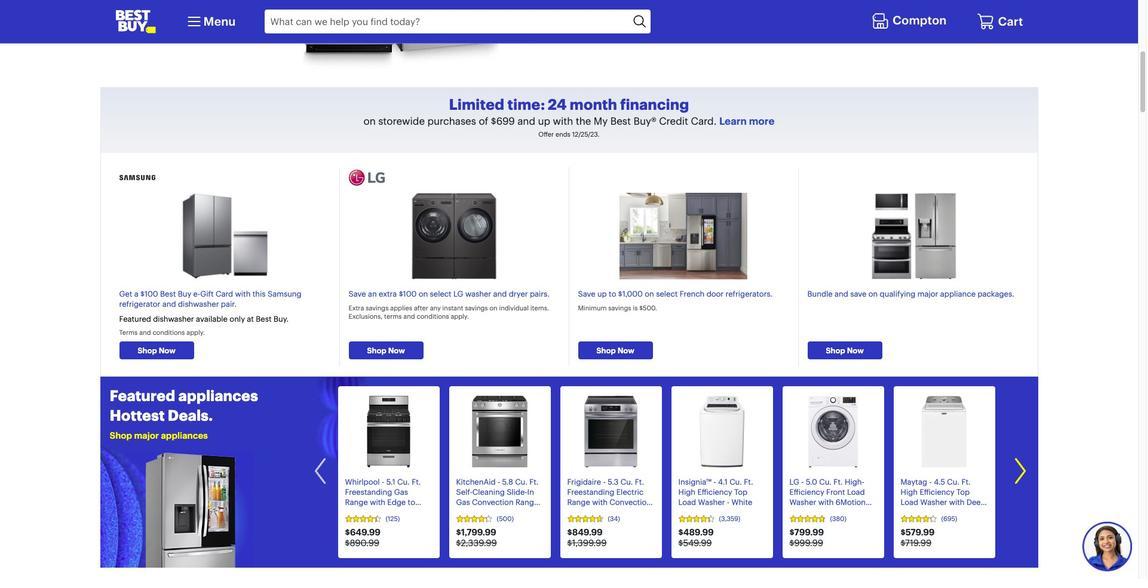 Task type: locate. For each thing, give the bounding box(es) containing it.
steel down electric
[[626, 508, 644, 517]]

dryer
[[509, 289, 528, 299]]

and down time:
[[518, 115, 535, 127]]

apply. down available
[[187, 329, 205, 337]]

0 horizontal spatial to
[[408, 498, 415, 507]]

apply. for instant
[[451, 313, 469, 321]]

electric
[[617, 488, 644, 497]]

2,339.99
[[461, 538, 497, 549]]

2 save from the left
[[578, 289, 596, 299]]

cleaning
[[473, 488, 505, 497]]

1 horizontal spatial apply.
[[451, 313, 469, 321]]

with inside 'maytag - 4.5 cu. ft. high efficiency top load washer with deep fill - white'
[[949, 498, 965, 507]]

gas down self-
[[456, 498, 470, 507]]

savings
[[366, 304, 389, 313], [465, 304, 488, 313], [609, 304, 631, 313]]

appliances up deals.
[[178, 387, 258, 405]]

$849.99
[[567, 527, 603, 538]]

convection down electric
[[610, 498, 651, 507]]

(695)
[[942, 515, 958, 523]]

major inside featured appliances hottest deals. shop major appliances
[[134, 430, 159, 442]]

1 horizontal spatial to
[[609, 289, 616, 299]]

select
[[430, 289, 452, 299], [656, 289, 678, 299]]

top for $579.99 $ 719.99
[[957, 488, 970, 497]]

2 $100 from the left
[[399, 289, 417, 299]]

2 horizontal spatial washer
[[921, 498, 947, 507]]

on left storewide on the left of the page
[[364, 115, 376, 127]]

hottest
[[110, 407, 165, 425]]

savings left is at the bottom right
[[609, 304, 631, 313]]

shop for third shop now 'button' from the left
[[597, 346, 616, 355]]

cu. for $489.99 $ 549.99
[[730, 478, 742, 487]]

my
[[594, 115, 608, 127]]

an
[[368, 289, 377, 299]]

convection down cleaning
[[472, 498, 514, 507]]

lg
[[454, 289, 463, 299], [790, 478, 800, 487]]

2 cu. from the left
[[515, 478, 528, 487]]

gas inside the kitchenaid - 5.8 cu. ft. self-cleaning slide-in gas convection range - stainless steel
[[456, 498, 470, 507]]

featured
[[119, 314, 151, 324], [110, 387, 175, 405]]

1 $100 from the left
[[140, 289, 158, 299]]

convection inside the kitchenaid - 5.8 cu. ft. self-cleaning slide-in gas convection range - stainless steel
[[472, 498, 514, 507]]

apply.
[[451, 313, 469, 321], [187, 329, 205, 337]]

1 convection from the left
[[472, 498, 514, 507]]

on right save
[[869, 289, 878, 299]]

apply. inside 'save an extra $100 on select lg washer and dryer pairs. extra savings applies after any instant savings on individual items. exclusions, terms and conditions apply.'
[[451, 313, 469, 321]]

whirlpool
[[345, 478, 380, 487]]

ft. for $849.99 $ 1,399.99
[[635, 478, 644, 487]]

now down save
[[847, 346, 864, 355]]

ft. inside frigidaire - 5.3 cu. ft. freestanding electric range with convection bake - stainless steel
[[635, 478, 644, 487]]

1 shop now from the left
[[138, 346, 176, 355]]

insignia™ - 4.1 cu. ft. high efficiency top load washer - white link
[[679, 396, 766, 515]]

2 horizontal spatial white
[[918, 508, 938, 517]]

1 horizontal spatial major
[[918, 289, 939, 299]]

efficiency for $799.99
[[790, 488, 825, 497]]

ft. up front
[[834, 478, 843, 487]]

save for up
[[578, 289, 596, 299]]

and left dryer
[[493, 289, 507, 299]]

ft. up electric
[[635, 478, 644, 487]]

pair.
[[221, 299, 237, 309]]

1 vertical spatial appliances
[[161, 430, 208, 442]]

up inside save up to $1,000 on select french door refrigerators. minimum savings is $500.
[[598, 289, 607, 299]]

select up '$500.'
[[656, 289, 678, 299]]

1 horizontal spatial efficiency
[[790, 488, 825, 497]]

0 horizontal spatial savings
[[366, 304, 389, 313]]

1 ft. from the left
[[412, 478, 421, 487]]

2 horizontal spatial stainless
[[591, 508, 624, 517]]

0 horizontal spatial stainless
[[345, 518, 377, 528]]

save inside 'save an extra $100 on select lg washer and dryer pairs. extra savings applies after any instant savings on individual items. exclusions, terms and conditions apply.'
[[349, 289, 366, 299]]

$ inside $849.99 $ 1,399.99
[[567, 538, 572, 549]]

0 vertical spatial lg
[[454, 289, 463, 299]]

5 ft. from the left
[[834, 478, 843, 487]]

2 $ from the left
[[456, 538, 461, 549]]

gift
[[200, 289, 214, 299]]

freestanding inside frigidaire - 5.3 cu. ft. freestanding electric range with convection bake - stainless steel
[[567, 488, 615, 497]]

apply. down instant
[[451, 313, 469, 321]]

with inside frigidaire - 5.3 cu. ft. freestanding electric range with convection bake - stainless steel
[[592, 498, 608, 507]]

savings down washer
[[465, 304, 488, 313]]

ft. for $1,799.99 $ 2,339.99
[[530, 478, 539, 487]]

1 vertical spatial up
[[598, 289, 607, 299]]

save up extra
[[349, 289, 366, 299]]

save an extra $100 on select lg washer and dryer pairs. link
[[349, 289, 550, 299]]

major for on
[[918, 289, 939, 299]]

1 horizontal spatial select
[[656, 289, 678, 299]]

efficiency for $489.99
[[698, 488, 732, 497]]

1 horizontal spatial high
[[901, 488, 918, 497]]

up up offer
[[538, 115, 550, 127]]

conditions for any
[[417, 313, 449, 321]]

kitchen image
[[620, 193, 747, 280]]

0 vertical spatial up
[[538, 115, 550, 127]]

$1,799.99
[[456, 527, 497, 538]]

dishwasher down e-
[[178, 299, 219, 309]]

with inside the 'whirlpool - 5.1 cu. ft. freestanding gas range with edge to edge cooktop - stainless steel'
[[370, 498, 385, 507]]

load down insignia™
[[679, 498, 696, 507]]

shop down minimum
[[597, 346, 616, 355]]

2 ft. from the left
[[530, 478, 539, 487]]

6 $ from the left
[[901, 538, 905, 549]]

washer up 'technology'
[[790, 498, 817, 507]]

3 washer from the left
[[921, 498, 947, 507]]

of
[[479, 115, 489, 127]]

1 shop now button from the left
[[119, 342, 194, 360]]

featured up the terms
[[119, 314, 151, 324]]

freestanding inside the 'whirlpool - 5.1 cu. ft. freestanding gas range with edge to edge cooktop - stainless steel'
[[345, 488, 392, 497]]

1 vertical spatial edge
[[345, 508, 364, 517]]

0 horizontal spatial select
[[430, 289, 452, 299]]

shop inside featured appliances hottest deals. shop major appliances
[[110, 430, 132, 442]]

ft. inside 'maytag - 4.5 cu. ft. high efficiency top load washer with deep fill - white'
[[962, 478, 971, 487]]

range inside the 'whirlpool - 5.1 cu. ft. freestanding gas range with edge to edge cooktop - stainless steel'
[[345, 498, 368, 507]]

load inside 'maytag - 4.5 cu. ft. high efficiency top load washer with deep fill - white'
[[901, 498, 919, 507]]

load for $489.99 $ 549.99
[[679, 498, 696, 507]]

0 vertical spatial featured
[[119, 314, 151, 324]]

shop down the terms
[[138, 346, 157, 355]]

1 horizontal spatial washer
[[790, 498, 817, 507]]

to left $1,000
[[609, 289, 616, 299]]

white inside 'maytag - 4.5 cu. ft. high efficiency top load washer with deep fill - white'
[[918, 508, 938, 517]]

ft. for $489.99 $ 549.99
[[744, 478, 753, 487]]

2 select from the left
[[656, 289, 678, 299]]

1 vertical spatial apply.
[[187, 329, 205, 337]]

steel inside frigidaire - 5.3 cu. ft. freestanding electric range with convection bake - stainless steel
[[626, 508, 644, 517]]

ft.
[[412, 478, 421, 487], [530, 478, 539, 487], [635, 478, 644, 487], [744, 478, 753, 487], [834, 478, 843, 487], [962, 478, 971, 487]]

cu.
[[397, 478, 410, 487], [515, 478, 528, 487], [621, 478, 633, 487], [730, 478, 742, 487], [819, 478, 832, 487], [947, 478, 960, 487]]

with up (695) at bottom right
[[949, 498, 965, 507]]

high down maytag
[[901, 488, 918, 497]]

top up deep
[[957, 488, 970, 497]]

3 shop now button from the left
[[578, 342, 653, 360]]

lg up instant
[[454, 289, 463, 299]]

$ inside $1,799.99 $ 2,339.99
[[456, 538, 461, 549]]

cu. inside the kitchenaid - 5.8 cu. ft. self-cleaning slide-in gas convection range - stainless steel
[[515, 478, 528, 487]]

$ down (3,359) link
[[679, 538, 683, 549]]

maytag
[[901, 478, 928, 487]]

select inside 'save an extra $100 on select lg washer and dryer pairs. extra savings applies after any instant savings on individual items. exclusions, terms and conditions apply.'
[[430, 289, 452, 299]]

load inside insignia™ - 4.1 cu. ft. high efficiency top load washer - white
[[679, 498, 696, 507]]

edge up (125)
[[387, 498, 406, 507]]

1 horizontal spatial conditions
[[417, 313, 449, 321]]

(500) link
[[456, 515, 544, 524]]

$100 up applies
[[399, 289, 417, 299]]

$ inside $579.99 $ 719.99
[[901, 538, 905, 549]]

stainless up $1,799.99
[[456, 508, 489, 517]]

to
[[609, 289, 616, 299], [408, 498, 415, 507]]

4 shop now from the left
[[826, 346, 864, 355]]

efficiency for $579.99
[[920, 488, 955, 497]]

gas down 5.1 at the bottom of page
[[394, 488, 408, 497]]

ft. right 4.1 on the bottom of page
[[744, 478, 753, 487]]

3 $ from the left
[[567, 538, 572, 549]]

on up '$500.'
[[645, 289, 654, 299]]

0 horizontal spatial freestanding
[[345, 488, 392, 497]]

1 vertical spatial dishwasher
[[153, 314, 194, 324]]

apply. for dishwasher
[[187, 329, 205, 337]]

1 high from the left
[[679, 488, 696, 497]]

$100 inside get a $100 best buy e-gift card with this samsung refrigerator and dishwasher pair. featured dishwasher available only at best buy. terms and conditions apply.
[[140, 289, 158, 299]]

0 vertical spatial to
[[609, 289, 616, 299]]

major down hottest
[[134, 430, 159, 442]]

$ for $579.99
[[901, 538, 905, 549]]

save up minimum
[[578, 289, 596, 299]]

cu. right 5.0
[[819, 478, 832, 487]]

stainless up 890.99
[[345, 518, 377, 528]]

0 horizontal spatial major
[[134, 430, 159, 442]]

1 horizontal spatial edge
[[387, 498, 406, 507]]

ft. up deep
[[962, 478, 971, 487]]

0 vertical spatial appliances
[[178, 387, 258, 405]]

2 top from the left
[[957, 488, 970, 497]]

cu. right 4.1 on the bottom of page
[[730, 478, 742, 487]]

$1,000
[[618, 289, 643, 299]]

washer inside insignia™ - 4.1 cu. ft. high efficiency top load washer - white
[[698, 498, 725, 507]]

ft. inside insignia™ - 4.1 cu. ft. high efficiency top load washer - white
[[744, 478, 753, 487]]

white right fill
[[918, 508, 938, 517]]

4 now from the left
[[847, 346, 864, 355]]

2 horizontal spatial best
[[611, 115, 631, 127]]

cu. up electric
[[621, 478, 633, 487]]

efficiency inside 'maytag - 4.5 cu. ft. high efficiency top load washer with deep fill - white'
[[920, 488, 955, 497]]

0 horizontal spatial gas
[[394, 488, 408, 497]]

2 range from the left
[[516, 498, 539, 507]]

conditions down any
[[417, 313, 449, 321]]

top inside 'maytag - 4.5 cu. ft. high efficiency top load washer with deep fill - white'
[[957, 488, 970, 497]]

on up "after"
[[419, 289, 428, 299]]

0 vertical spatial edge
[[387, 498, 406, 507]]

$799.99 $ 999.99
[[790, 527, 824, 549]]

now for fourth shop now 'button' from the right
[[159, 346, 176, 355]]

1 vertical spatial major
[[134, 430, 159, 442]]

0 vertical spatial major
[[918, 289, 939, 299]]

$ inside $799.99 $ 999.99
[[790, 538, 794, 549]]

0 horizontal spatial apply.
[[187, 329, 205, 337]]

1 horizontal spatial $100
[[399, 289, 417, 299]]

1 horizontal spatial gas
[[456, 498, 470, 507]]

range down in in the left bottom of the page
[[516, 498, 539, 507]]

(34)
[[608, 515, 620, 523]]

best inside limited time: 24 month financing on storewide purchases of $699 and up with the my best buy® credit card. learn more offer ends 12/25/23.
[[611, 115, 631, 127]]

ft. right 5.1 at the bottom of page
[[412, 478, 421, 487]]

conditions inside get a $100 best buy e-gift card with this samsung refrigerator and dishwasher pair. featured dishwasher available only at best buy. terms and conditions apply.
[[153, 329, 185, 337]]

exclusions,
[[349, 313, 383, 321]]

5.8
[[502, 478, 513, 487]]

white inside insignia™ - 4.1 cu. ft. high efficiency top load washer - white
[[732, 498, 753, 507]]

cu. inside frigidaire - 5.3 cu. ft. freestanding electric range with convection bake - stainless steel
[[621, 478, 633, 487]]

cu. inside 'maytag - 4.5 cu. ft. high efficiency top load washer with deep fill - white'
[[947, 478, 960, 487]]

convection inside frigidaire - 5.3 cu. ft. freestanding electric range with convection bake - stainless steel
[[610, 498, 651, 507]]

1,399.99
[[572, 538, 607, 549]]

load up fill
[[901, 498, 919, 507]]

shop for 1st shop now 'button' from right
[[826, 346, 846, 355]]

1 horizontal spatial white
[[838, 508, 859, 517]]

2 horizontal spatial range
[[567, 498, 590, 507]]

savings up exclusions, at the bottom left
[[366, 304, 389, 313]]

1 vertical spatial lg
[[790, 478, 800, 487]]

samsung
[[268, 289, 302, 299]]

best left buy
[[160, 289, 176, 299]]

edge up $649.99
[[345, 508, 364, 517]]

whirlpool - 5.1 cu. ft. freestanding gas range with edge to edge cooktop - stainless steel link
[[345, 396, 432, 528]]

to inside the 'whirlpool - 5.1 cu. ft. freestanding gas range with edge to edge cooktop - stainless steel'
[[408, 498, 415, 507]]

0 horizontal spatial steel
[[379, 518, 398, 528]]

ft. inside lg - 5.0 cu. ft. high- efficiency front load washer with 6motion technology - white
[[834, 478, 843, 487]]

top inside insignia™ - 4.1 cu. ft. high efficiency top load washer - white
[[735, 488, 748, 497]]

2 horizontal spatial load
[[901, 498, 919, 507]]

$ down 'technology'
[[790, 538, 794, 549]]

$ inside $649.99 $ 890.99
[[345, 538, 350, 549]]

with inside lg - 5.0 cu. ft. high- efficiency front load washer with 6motion technology - white
[[819, 498, 834, 507]]

range for $849.99 $ 1,399.99
[[567, 498, 590, 507]]

5 cu. from the left
[[819, 478, 832, 487]]

apply. inside get a $100 best buy e-gift card with this samsung refrigerator and dishwasher pair. featured dishwasher available only at best buy. terms and conditions apply.
[[187, 329, 205, 337]]

0 horizontal spatial white
[[732, 498, 753, 507]]

$579.99
[[901, 527, 935, 538]]

(3,359)
[[719, 515, 741, 523]]

steel down cleaning
[[491, 508, 509, 517]]

with
[[553, 115, 573, 127], [235, 289, 251, 299], [370, 498, 385, 507], [592, 498, 608, 507], [819, 498, 834, 507], [949, 498, 965, 507]]

white inside lg - 5.0 cu. ft. high- efficiency front load washer with 6motion technology - white
[[838, 508, 859, 517]]

card
[[216, 289, 233, 299]]

0 horizontal spatial convection
[[472, 498, 514, 507]]

ft. for $799.99 $ 999.99
[[834, 478, 843, 487]]

white for $579.99
[[918, 508, 938, 517]]

890.99
[[350, 538, 379, 549]]

select up any
[[430, 289, 452, 299]]

refrigerator
[[119, 299, 160, 309]]

efficiency down 4.1 on the bottom of page
[[698, 488, 732, 497]]

load for $799.99 $ 999.99
[[847, 488, 865, 497]]

select for french
[[656, 289, 678, 299]]

5.3
[[608, 478, 619, 487]]

high inside 'maytag - 4.5 cu. ft. high efficiency top load washer with deep fill - white'
[[901, 488, 918, 497]]

shop for 2nd shop now 'button' from the left
[[367, 346, 387, 355]]

with up ends
[[553, 115, 573, 127]]

0 horizontal spatial save
[[349, 289, 366, 299]]

lg - 5.0 cu. ft. high- efficiency front load washer with 6motion technology - white
[[790, 478, 866, 517]]

top for $489.99 $ 549.99
[[735, 488, 748, 497]]

savings inside save up to $1,000 on select french door refrigerators. minimum savings is $500.
[[609, 304, 631, 313]]

3 range from the left
[[567, 498, 590, 507]]

cu. inside the 'whirlpool - 5.1 cu. ft. freestanding gas range with edge to edge cooktop - stainless steel'
[[397, 478, 410, 487]]

1 select from the left
[[430, 289, 452, 299]]

conditions for featured
[[153, 329, 185, 337]]

featured inside get a $100 best buy e-gift card with this samsung refrigerator and dishwasher pair. featured dishwasher available only at best buy. terms and conditions apply.
[[119, 314, 151, 324]]

range down whirlpool
[[345, 498, 368, 507]]

1 top from the left
[[735, 488, 748, 497]]

1 vertical spatial featured
[[110, 387, 175, 405]]

cu. right the 4.5
[[947, 478, 960, 487]]

0 horizontal spatial $100
[[140, 289, 158, 299]]

1 horizontal spatial freestanding
[[567, 488, 615, 497]]

1 horizontal spatial steel
[[491, 508, 509, 517]]

1 horizontal spatial stainless
[[456, 508, 489, 517]]

(500)
[[497, 515, 514, 523]]

to inside save up to $1,000 on select french door refrigerators. minimum savings is $500.
[[609, 289, 616, 299]]

1 efficiency from the left
[[698, 488, 732, 497]]

24
[[548, 95, 567, 113]]

(125) link
[[345, 515, 432, 524]]

2 washer from the left
[[790, 498, 817, 507]]

washer
[[465, 289, 491, 299]]

4 cu. from the left
[[730, 478, 742, 487]]

$ down fill
[[901, 538, 905, 549]]

1 horizontal spatial up
[[598, 289, 607, 299]]

4 $ from the left
[[679, 538, 683, 549]]

up
[[538, 115, 550, 127], [598, 289, 607, 299]]

on
[[364, 115, 376, 127], [419, 289, 428, 299], [645, 289, 654, 299], [869, 289, 878, 299], [490, 304, 498, 313]]

range up bake
[[567, 498, 590, 507]]

kitchenaid - 5.8 cu. ft. self-cleaning slide-in gas convection range - stainless steel
[[456, 478, 543, 517]]

0 horizontal spatial efficiency
[[698, 488, 732, 497]]

3 savings from the left
[[609, 304, 631, 313]]

washer inside 'maytag - 4.5 cu. ft. high efficiency top load washer with deep fill - white'
[[921, 498, 947, 507]]

1 save from the left
[[349, 289, 366, 299]]

3 efficiency from the left
[[920, 488, 955, 497]]

1 horizontal spatial range
[[516, 498, 539, 507]]

$649.99
[[345, 527, 381, 538]]

featured inside featured appliances hottest deals. shop major appliances
[[110, 387, 175, 405]]

1 horizontal spatial lg
[[790, 478, 800, 487]]

now down refrigerator
[[159, 346, 176, 355]]

1 $ from the left
[[345, 538, 350, 549]]

ft. up in in the left bottom of the page
[[530, 478, 539, 487]]

1 now from the left
[[159, 346, 176, 355]]

now for 1st shop now 'button' from right
[[847, 346, 864, 355]]

dishwasher down buy
[[153, 314, 194, 324]]

$100 inside 'save an extra $100 on select lg washer and dryer pairs. extra savings applies after any instant savings on individual items. exclusions, terms and conditions apply.'
[[399, 289, 417, 299]]

kitchenaid - 5.8 cu. ft. self-cleaning slide-in gas convection range - stainless steel link
[[456, 396, 544, 517]]

select inside save up to $1,000 on select french door refrigerators. minimum savings is $500.
[[656, 289, 678, 299]]

$ down (125) link
[[345, 538, 350, 549]]

white for $799.99
[[838, 508, 859, 517]]

shop
[[138, 346, 157, 355], [367, 346, 387, 355], [597, 346, 616, 355], [826, 346, 846, 355], [110, 430, 132, 442]]

1 horizontal spatial load
[[847, 488, 865, 497]]

2 shop now from the left
[[367, 346, 405, 355]]

$489.99
[[679, 527, 714, 538]]

freestanding down frigidaire
[[567, 488, 615, 497]]

load for $579.99 $ 719.99
[[901, 498, 919, 507]]

2 horizontal spatial savings
[[609, 304, 631, 313]]

2 high from the left
[[901, 488, 918, 497]]

qualifying
[[880, 289, 916, 299]]

best right at
[[256, 314, 272, 324]]

4 ft. from the left
[[744, 478, 753, 487]]

load down high-
[[847, 488, 865, 497]]

549.99
[[683, 538, 712, 549]]

2 efficiency from the left
[[790, 488, 825, 497]]

2 freestanding from the left
[[567, 488, 615, 497]]

3 cu. from the left
[[621, 478, 633, 487]]

0 horizontal spatial lg
[[454, 289, 463, 299]]

any
[[430, 304, 441, 313]]

white up (3,359)
[[732, 498, 753, 507]]

5 $ from the left
[[790, 538, 794, 549]]

1 cu. from the left
[[397, 478, 410, 487]]

conditions right the terms
[[153, 329, 185, 337]]

6 ft. from the left
[[962, 478, 971, 487]]

to up (125) link
[[408, 498, 415, 507]]

$799.99
[[790, 527, 824, 538]]

2 horizontal spatial efficiency
[[920, 488, 955, 497]]

high inside insignia™ - 4.1 cu. ft. high efficiency top load washer - white
[[679, 488, 696, 497]]

shop down hottest
[[110, 430, 132, 442]]

2 now from the left
[[388, 346, 405, 355]]

cu. up slide-
[[515, 478, 528, 487]]

0 horizontal spatial best
[[160, 289, 176, 299]]

stainless inside the 'whirlpool - 5.1 cu. ft. freestanding gas range with edge to edge cooktop - stainless steel'
[[345, 518, 377, 528]]

washer for $799.99
[[790, 498, 817, 507]]

with up the cooktop
[[370, 498, 385, 507]]

white
[[732, 498, 753, 507], [838, 508, 859, 517], [918, 508, 938, 517]]

maytag - 4.5 cu. ft. high efficiency top load washer with deep fill - white
[[901, 478, 986, 517]]

with down front
[[819, 498, 834, 507]]

1 horizontal spatial top
[[957, 488, 970, 497]]

major left appliance
[[918, 289, 939, 299]]

2 savings from the left
[[465, 304, 488, 313]]

efficiency down 5.0
[[790, 488, 825, 497]]

shop down bundle
[[826, 346, 846, 355]]

high down insignia™
[[679, 488, 696, 497]]

2 convection from the left
[[610, 498, 651, 507]]

with left this
[[235, 289, 251, 299]]

lg left 5.0
[[790, 478, 800, 487]]

$ for $849.99
[[567, 538, 572, 549]]

cu. inside lg - 5.0 cu. ft. high- efficiency front load washer with 6motion technology - white
[[819, 478, 832, 487]]

6 cu. from the left
[[947, 478, 960, 487]]

2 horizontal spatial steel
[[626, 508, 644, 517]]

0 vertical spatial conditions
[[417, 313, 449, 321]]

efficiency down the 4.5
[[920, 488, 955, 497]]

1 vertical spatial conditions
[[153, 329, 185, 337]]

efficiency inside lg - 5.0 cu. ft. high- efficiency front load washer with 6motion technology - white
[[790, 488, 825, 497]]

featured up hottest
[[110, 387, 175, 405]]

learn more link
[[719, 115, 775, 127]]

major for deals.
[[134, 430, 159, 442]]

stainless
[[456, 508, 489, 517], [591, 508, 624, 517], [345, 518, 377, 528]]

ft. inside the 'whirlpool - 5.1 cu. ft. freestanding gas range with edge to edge cooktop - stainless steel'
[[412, 478, 421, 487]]

1 savings from the left
[[366, 304, 389, 313]]

1 vertical spatial to
[[408, 498, 415, 507]]

1 horizontal spatial savings
[[465, 304, 488, 313]]

washer inside lg - 5.0 cu. ft. high- efficiency front load washer with 6motion technology - white
[[790, 498, 817, 507]]

cu. for $579.99 $ 719.99
[[947, 478, 960, 487]]

1 horizontal spatial save
[[578, 289, 596, 299]]

steel down the cooktop
[[379, 518, 398, 528]]

0 horizontal spatial washer
[[698, 498, 725, 507]]

3 now from the left
[[618, 346, 635, 355]]

$ inside $489.99 $ 549.99
[[679, 538, 683, 549]]

3 ft. from the left
[[635, 478, 644, 487]]

$500.
[[640, 304, 657, 313]]

appliances down deals.
[[161, 430, 208, 442]]

conditions inside 'save an extra $100 on select lg washer and dryer pairs. extra savings applies after any instant savings on individual items. exclusions, terms and conditions apply.'
[[417, 313, 449, 321]]

best right my on the top right
[[611, 115, 631, 127]]

stainless up $849.99
[[591, 508, 624, 517]]

1 freestanding from the left
[[345, 488, 392, 497]]

0 horizontal spatial load
[[679, 498, 696, 507]]

load inside lg - 5.0 cu. ft. high- efficiency front load washer with 6motion technology - white
[[847, 488, 865, 497]]

0 horizontal spatial range
[[345, 498, 368, 507]]

$ down (500) link
[[456, 538, 461, 549]]

efficiency inside insignia™ - 4.1 cu. ft. high efficiency top load washer - white
[[698, 488, 732, 497]]

0 horizontal spatial conditions
[[153, 329, 185, 337]]

0 horizontal spatial up
[[538, 115, 550, 127]]

bestbuy.com image
[[115, 10, 156, 33]]

1 washer from the left
[[698, 498, 725, 507]]

cart link
[[977, 13, 1023, 30]]

range inside frigidaire - 5.3 cu. ft. freestanding electric range with convection bake - stainless steel
[[567, 498, 590, 507]]

cu. for $799.99 $ 999.99
[[819, 478, 832, 487]]

card.
[[691, 115, 717, 127]]

washer up (695) "link"
[[921, 498, 947, 507]]

2 shop now button from the left
[[349, 342, 423, 360]]

now down the terms
[[388, 346, 405, 355]]

top up (3,359)
[[735, 488, 748, 497]]

1 horizontal spatial convection
[[610, 498, 651, 507]]

save for an
[[349, 289, 366, 299]]

1 range from the left
[[345, 498, 368, 507]]

$ down bake
[[567, 538, 572, 549]]

cu. right 5.1 at the bottom of page
[[397, 478, 410, 487]]

cu. inside insignia™ - 4.1 cu. ft. high efficiency top load washer - white
[[730, 478, 742, 487]]

0 horizontal spatial top
[[735, 488, 748, 497]]

ft. inside the kitchenaid - 5.8 cu. ft. self-cleaning slide-in gas convection range - stainless steel
[[530, 478, 539, 487]]

0 vertical spatial best
[[611, 115, 631, 127]]

0 horizontal spatial high
[[679, 488, 696, 497]]

shop down exclusions, at the bottom left
[[367, 346, 387, 355]]

$699
[[491, 115, 515, 127]]

conditions
[[417, 313, 449, 321], [153, 329, 185, 337]]

2 vertical spatial best
[[256, 314, 272, 324]]

save
[[851, 289, 867, 299]]

0 vertical spatial apply.
[[451, 313, 469, 321]]

save inside save up to $1,000 on select french door refrigerators. minimum savings is $500.
[[578, 289, 596, 299]]

up up minimum
[[598, 289, 607, 299]]



Task type: vqa. For each thing, say whether or not it's contained in the screenshot.


Task type: describe. For each thing, give the bounding box(es) containing it.
$649.99 $ 890.99
[[345, 527, 381, 549]]

and right the terms
[[139, 329, 151, 337]]

now for 2nd shop now 'button' from the left
[[388, 346, 405, 355]]

with inside get a $100 best buy e-gift card with this samsung refrigerator and dishwasher pair. featured dishwasher available only at best buy. terms and conditions apply.
[[235, 289, 251, 299]]

1 horizontal spatial best
[[256, 314, 272, 324]]

buy®
[[634, 115, 657, 127]]

packages.
[[978, 289, 1015, 299]]

(380)
[[830, 515, 847, 523]]

refrigerator, range and microwave image
[[850, 193, 977, 280]]

3 shop now from the left
[[597, 346, 635, 355]]

get a $100 best buy e-gift card with this samsung refrigerator and dishwasher pair. featured dishwasher available only at best buy. terms and conditions apply.
[[119, 289, 302, 337]]

compton button
[[872, 10, 950, 33]]

6motion
[[836, 498, 866, 507]]

instant
[[443, 304, 463, 313]]

terms
[[119, 329, 138, 337]]

credit
[[659, 115, 688, 127]]

$ for $799.99
[[790, 538, 794, 549]]

up inside limited time: 24 month financing on storewide purchases of $699 and up with the my best buy® credit card. learn more offer ends 12/25/23.
[[538, 115, 550, 127]]

extra
[[349, 304, 364, 313]]

get
[[119, 289, 132, 299]]

slide-
[[507, 488, 527, 497]]

frigidaire - 5.3 cu. ft. freestanding electric range with convection bake - stainless steel link
[[567, 396, 655, 517]]

(3,359) link
[[679, 515, 766, 524]]

and inside limited time: 24 month financing on storewide purchases of $699 and up with the my best buy® credit card. learn more offer ends 12/25/23.
[[518, 115, 535, 127]]

insignia™ - 4.1 cu. ft. high efficiency top load washer - white
[[679, 478, 753, 507]]

freestanding for $849.99
[[567, 488, 615, 497]]

a
[[134, 289, 138, 299]]

stainless inside frigidaire - 5.3 cu. ft. freestanding electric range with convection bake - stainless steel
[[591, 508, 624, 517]]

lg inside 'save an extra $100 on select lg washer and dryer pairs. extra savings applies after any instant savings on individual items. exclusions, terms and conditions apply.'
[[454, 289, 463, 299]]

freestanding for $649.99
[[345, 488, 392, 497]]

month
[[570, 95, 617, 113]]

featured appliances hottest deals. shop major appliances
[[110, 387, 258, 442]]

$ for $1,799.99
[[456, 538, 461, 549]]

technology
[[790, 508, 832, 517]]

kitchenaid
[[456, 478, 496, 487]]

save up to $1,000 on select french door refrigerators. link
[[578, 289, 773, 299]]

self-
[[456, 488, 473, 497]]

with inside limited time: 24 month financing on storewide purchases of $699 and up with the my best buy® credit card. learn more offer ends 12/25/23.
[[553, 115, 573, 127]]

high for $579.99
[[901, 488, 918, 497]]

best buy help human beacon image
[[1082, 521, 1133, 572]]

and left save
[[835, 289, 849, 299]]

appliance
[[941, 289, 976, 299]]

fill
[[901, 508, 911, 517]]

refrigerator, dishwasher image
[[161, 193, 288, 280]]

in
[[527, 488, 534, 497]]

$849.99 $ 1,399.99
[[567, 527, 607, 549]]

shop for fourth shop now 'button' from the right
[[138, 346, 157, 355]]

on inside limited time: 24 month financing on storewide purchases of $699 and up with the my best buy® credit card. learn more offer ends 12/25/23.
[[364, 115, 376, 127]]

insignia™
[[679, 478, 712, 487]]

at
[[247, 314, 254, 324]]

steel inside the kitchenaid - 5.8 cu. ft. self-cleaning slide-in gas convection range - stainless steel
[[491, 508, 509, 517]]

items.
[[531, 304, 549, 313]]

front
[[827, 488, 845, 497]]

cooktop
[[366, 508, 397, 517]]

stainless inside the kitchenaid - 5.8 cu. ft. self-cleaning slide-in gas convection range - stainless steel
[[456, 508, 489, 517]]

door
[[707, 289, 724, 299]]

lg inside lg - 5.0 cu. ft. high- efficiency front load washer with 6motion technology - white
[[790, 478, 800, 487]]

limited
[[449, 95, 505, 113]]

time:
[[508, 95, 545, 113]]

frigidaire
[[567, 478, 601, 487]]

steel inside the 'whirlpool - 5.1 cu. ft. freestanding gas range with edge to edge cooktop - stainless steel'
[[379, 518, 398, 528]]

0 horizontal spatial edge
[[345, 508, 364, 517]]

washer, dryer, pedestals image
[[390, 193, 518, 280]]

on left individual
[[490, 304, 498, 313]]

5.1
[[386, 478, 395, 487]]

on inside save up to $1,000 on select french door refrigerators. minimum savings is $500.
[[645, 289, 654, 299]]

$ for $489.99
[[679, 538, 683, 549]]

ft. for $579.99 $ 719.99
[[962, 478, 971, 487]]

4 shop now button from the left
[[808, 342, 882, 360]]

washer for $579.99
[[921, 498, 947, 507]]

deep
[[967, 498, 986, 507]]

4.5
[[934, 478, 945, 487]]

(125)
[[386, 515, 400, 523]]

maytag - 4.5 cu. ft. high efficiency top load washer with deep fill - white link
[[901, 396, 988, 517]]

more
[[749, 115, 775, 127]]

$489.99 $ 549.99
[[679, 527, 714, 549]]

applies
[[390, 304, 412, 313]]

(695) link
[[901, 515, 988, 524]]

terms
[[384, 313, 402, 321]]

cu. for $649.99 $ 890.99
[[397, 478, 410, 487]]

cu. for $849.99 $ 1,399.99
[[621, 478, 633, 487]]

learn
[[719, 115, 747, 127]]

$ for $649.99
[[345, 538, 350, 549]]

999.99
[[794, 538, 823, 549]]

this
[[253, 289, 266, 299]]

lg - 5.0 cu. ft. high- efficiency front load washer with 6motion technology - white link
[[790, 396, 877, 517]]

menu button
[[184, 12, 236, 31]]

range for $649.99 $ 890.99
[[345, 498, 368, 507]]

range inside the kitchenaid - 5.8 cu. ft. self-cleaning slide-in gas convection range - stainless steel
[[516, 498, 539, 507]]

deals.
[[168, 407, 213, 425]]

bake
[[567, 508, 585, 517]]

cart
[[998, 14, 1023, 29]]

Type to search. Navigate forward to hear suggestions text field
[[264, 10, 630, 33]]

buy.
[[274, 314, 289, 324]]

washer for $489.99
[[698, 498, 725, 507]]

select for lg
[[430, 289, 452, 299]]

shop major appliances link
[[110, 430, 208, 442]]

cu. for $1,799.99 $ 2,339.99
[[515, 478, 528, 487]]

limited time: 24 month financing on storewide purchases of $699 and up with the my best buy® credit card. learn more offer ends 12/25/23.
[[364, 95, 775, 139]]

0 vertical spatial dishwasher
[[178, 299, 219, 309]]

bundle
[[808, 289, 833, 299]]

high for $489.99
[[679, 488, 696, 497]]

ft. for $649.99 $ 890.99
[[412, 478, 421, 487]]

gas inside the 'whirlpool - 5.1 cu. ft. freestanding gas range with edge to edge cooktop - stainless steel'
[[394, 488, 408, 497]]

and down applies
[[404, 313, 415, 321]]

1 vertical spatial best
[[160, 289, 176, 299]]

$579.99 $ 719.99
[[901, 527, 935, 549]]

$1,799.99 $ 2,339.99
[[456, 527, 497, 549]]

storewide
[[378, 115, 425, 127]]

12/25/23.
[[572, 130, 600, 139]]

get a $100 best buy e-gift card with this samsung refrigerator and dishwasher pair. link
[[119, 289, 302, 309]]

e-
[[193, 289, 200, 299]]

high-
[[845, 478, 865, 487]]

the
[[576, 115, 591, 127]]

now for third shop now 'button' from the left
[[618, 346, 635, 355]]

individual
[[499, 304, 529, 313]]

after
[[414, 304, 428, 313]]

background image
[[100, 377, 1038, 568]]

and right refrigerator
[[162, 299, 176, 309]]

whirlpool - 5.1 cu. ft. freestanding gas range with edge to edge cooktop - stainless steel
[[345, 478, 421, 528]]

save up to $1,000 on select french door refrigerators. minimum savings is $500.
[[578, 289, 773, 313]]

cart icon image
[[977, 13, 995, 30]]

(380) link
[[790, 515, 877, 524]]



